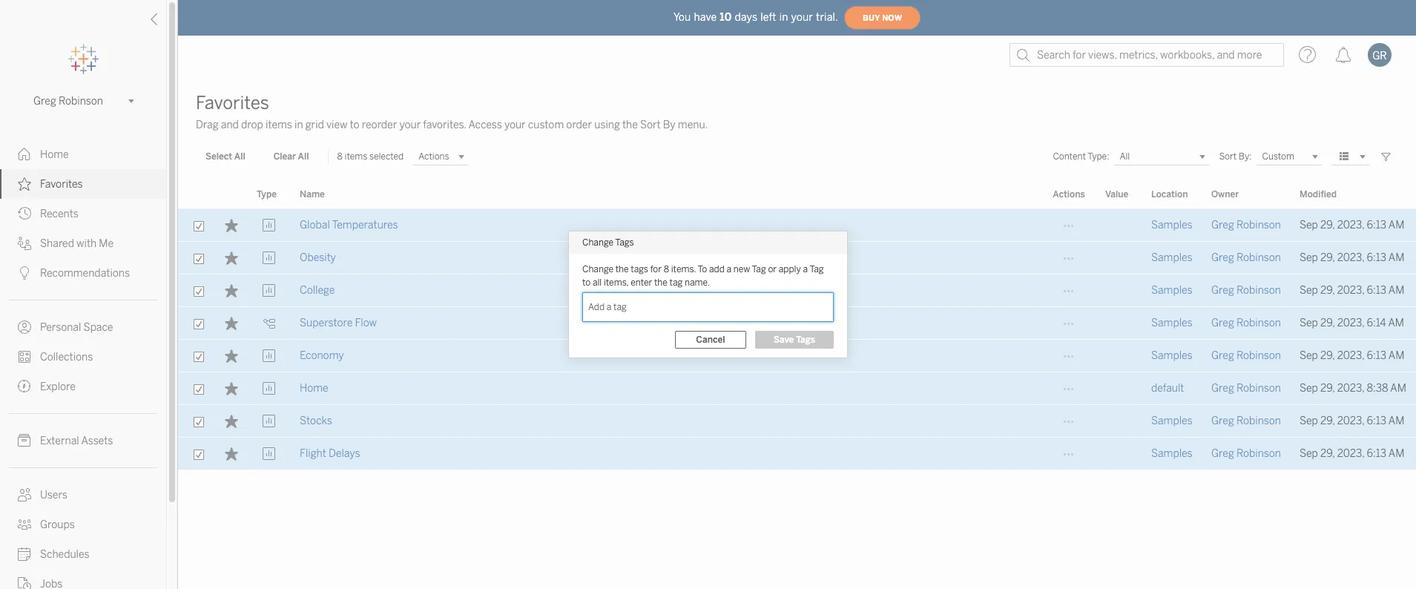 Task type: describe. For each thing, give the bounding box(es) containing it.
greg robinson for flight delays
[[1212, 447, 1282, 460]]

save tags button
[[755, 331, 834, 349]]

change tags dialog
[[569, 232, 847, 358]]

obesity
[[300, 252, 336, 264]]

cell for superstore flow
[[1097, 307, 1143, 340]]

29, for home
[[1321, 382, 1335, 395]]

row containing obesity
[[178, 242, 1417, 275]]

trial.
[[816, 11, 839, 23]]

am for obesity
[[1389, 252, 1405, 264]]

samples link for stocks
[[1152, 405, 1193, 438]]

type:
[[1088, 151, 1110, 162]]

favorites for favorites drag and drop items in grid view to reorder your favorites. access your custom order using the sort by menu.
[[196, 92, 269, 114]]

recents
[[40, 208, 78, 220]]

sep for stocks
[[1300, 415, 1319, 427]]

change for change the tags for 8 items. to add a new tag or apply a tag to all items, enter the tag name.
[[583, 264, 614, 275]]

change tags
[[583, 237, 634, 248]]

using
[[595, 119, 620, 131]]

sep 29, 2023, 6:13 am for economy
[[1300, 350, 1405, 362]]

clear all
[[274, 151, 309, 162]]

buy now button
[[845, 6, 921, 30]]

home inside row
[[300, 382, 329, 395]]

actions
[[1053, 189, 1085, 200]]

29, for global temperatures
[[1321, 219, 1335, 232]]

superstore flow
[[300, 317, 377, 329]]

schedules
[[40, 548, 89, 561]]

favorites drag and drop items in grid view to reorder your favorites. access your custom order using the sort by menu.
[[196, 92, 708, 131]]

29, for obesity
[[1321, 252, 1335, 264]]

cell for global temperatures
[[1097, 209, 1143, 242]]

stocks
[[300, 415, 332, 427]]

1 horizontal spatial your
[[505, 119, 526, 131]]

recommendations link
[[0, 258, 166, 288]]

owner
[[1212, 189, 1239, 200]]

space
[[84, 321, 113, 334]]

greg for global temperatures
[[1212, 219, 1235, 232]]

1 vertical spatial the
[[616, 264, 629, 275]]

grid containing global temperatures
[[178, 181, 1417, 589]]

robinson for college
[[1237, 284, 1282, 297]]

main navigation. press the up and down arrow keys to access links. element
[[0, 140, 166, 589]]

cancel button
[[675, 331, 746, 349]]

2023, for home
[[1338, 382, 1365, 395]]

by text only_f5he34f image for recommendations
[[18, 266, 31, 280]]

view image for obesity
[[262, 252, 276, 265]]

flow
[[355, 317, 377, 329]]

0 vertical spatial home link
[[0, 140, 166, 169]]

10
[[720, 11, 732, 23]]

greg robinson for obesity
[[1212, 252, 1282, 264]]

personal space
[[40, 321, 113, 334]]

by text only_f5he34f image for home
[[18, 148, 31, 161]]

college link
[[300, 275, 335, 307]]

you
[[674, 11, 691, 23]]

robinson for home
[[1237, 382, 1282, 395]]

sep 29, 2023, 6:13 am for stocks
[[1300, 415, 1405, 427]]

flight
[[300, 447, 326, 460]]

buy now
[[863, 13, 902, 23]]

temperatures
[[332, 219, 398, 232]]

economy
[[300, 350, 344, 362]]

samples for stocks
[[1152, 415, 1193, 427]]

recents link
[[0, 199, 166, 229]]

all
[[593, 278, 602, 288]]

view image for home
[[262, 382, 276, 396]]

2023, for college
[[1338, 284, 1365, 297]]

collections link
[[0, 342, 166, 372]]

greg for flight delays
[[1212, 447, 1235, 460]]

cell for stocks
[[1097, 405, 1143, 438]]

users link
[[0, 480, 166, 510]]

select
[[206, 151, 232, 162]]

name.
[[685, 278, 710, 288]]

greg for superstore flow
[[1212, 317, 1235, 329]]

robinson for obesity
[[1237, 252, 1282, 264]]

6:13 for college
[[1367, 284, 1387, 297]]

greg robinson for economy
[[1212, 350, 1282, 362]]

greg for home
[[1212, 382, 1235, 395]]

assets
[[81, 435, 113, 447]]

by
[[663, 119, 676, 131]]

name
[[300, 189, 325, 200]]

shared
[[40, 237, 74, 250]]

by text only_f5he34f image for recents
[[18, 207, 31, 220]]

sep for flight delays
[[1300, 447, 1319, 460]]

8 inside change the tags for 8 items. to add a new tag or apply a tag to all items, enter the tag name.
[[664, 264, 669, 275]]

greg robinson for stocks
[[1212, 415, 1282, 427]]

greg robinson link for global temperatures
[[1212, 209, 1282, 242]]

view image for global temperatures
[[262, 219, 276, 232]]

delays
[[329, 447, 360, 460]]

am for economy
[[1389, 350, 1405, 362]]

external assets
[[40, 435, 113, 447]]

samples for college
[[1152, 284, 1193, 297]]

drag
[[196, 119, 219, 131]]

view image for flight delays
[[262, 447, 276, 461]]

by text only_f5he34f image for groups
[[18, 518, 31, 531]]

samples link for superstore flow
[[1152, 307, 1193, 340]]

6:13 for global temperatures
[[1367, 219, 1387, 232]]

1 vertical spatial items
[[345, 151, 368, 162]]

select all button
[[196, 148, 255, 165]]

by:
[[1239, 151, 1252, 162]]

shared with me
[[40, 237, 114, 250]]

samples for flight delays
[[1152, 447, 1193, 460]]

drop
[[241, 119, 263, 131]]

am for flight delays
[[1389, 447, 1405, 460]]

superstore
[[300, 317, 353, 329]]

have
[[694, 11, 717, 23]]

order
[[566, 119, 592, 131]]

items.
[[671, 264, 696, 275]]

2023, for obesity
[[1338, 252, 1365, 264]]

collections
[[40, 351, 93, 364]]

8 items selected
[[337, 151, 404, 162]]

items,
[[604, 278, 629, 288]]

content
[[1053, 151, 1086, 162]]

by text only_f5he34f image for collections
[[18, 350, 31, 364]]

left
[[761, 11, 777, 23]]

by text only_f5he34f image for personal space
[[18, 321, 31, 334]]

tags for save tags
[[796, 335, 816, 345]]

1 horizontal spatial home link
[[300, 373, 329, 405]]

global temperatures link
[[300, 209, 398, 242]]

favorites link
[[0, 169, 166, 199]]

add
[[709, 264, 725, 275]]

home inside home link
[[40, 148, 69, 161]]

explore link
[[0, 372, 166, 401]]

am for global temperatures
[[1389, 219, 1405, 232]]

default link
[[1152, 373, 1185, 405]]

2 horizontal spatial your
[[791, 11, 813, 23]]

groups link
[[0, 510, 166, 539]]

economy link
[[300, 340, 344, 373]]

or
[[768, 264, 777, 275]]

row group containing global temperatures
[[178, 209, 1417, 470]]

explore
[[40, 381, 76, 393]]

selected
[[370, 151, 404, 162]]

greg robinson link for obesity
[[1212, 242, 1282, 275]]

greg robinson link for flight delays
[[1212, 438, 1282, 470]]

29, for college
[[1321, 284, 1335, 297]]

by text only_f5he34f image for favorites
[[18, 177, 31, 191]]

by text only_f5he34f image for schedules
[[18, 548, 31, 561]]

am for college
[[1389, 284, 1405, 297]]

greg for obesity
[[1212, 252, 1235, 264]]

superstore flow link
[[300, 307, 377, 340]]

view image for college
[[262, 284, 276, 298]]

you have 10 days left in your trial.
[[674, 11, 839, 23]]

view image
[[262, 350, 276, 363]]

select all
[[206, 151, 245, 162]]

global
[[300, 219, 330, 232]]

items inside favorites drag and drop items in grid view to reorder your favorites. access your custom order using the sort by menu.
[[266, 119, 292, 131]]

2023, for global temperatures
[[1338, 219, 1365, 232]]

am for home
[[1391, 382, 1407, 395]]

sort inside favorites drag and drop items in grid view to reorder your favorites. access your custom order using the sort by menu.
[[640, 119, 661, 131]]

external assets link
[[0, 426, 166, 456]]



Task type: vqa. For each thing, say whether or not it's contained in the screenshot.
2023, related to Stocks
yes



Task type: locate. For each thing, give the bounding box(es) containing it.
clear all button
[[264, 148, 319, 165]]

tags
[[631, 264, 649, 275]]

by text only_f5he34f image inside groups link
[[18, 518, 31, 531]]

8 greg from the top
[[1212, 447, 1235, 460]]

cell
[[1097, 209, 1143, 242], [1097, 242, 1143, 275], [1097, 275, 1143, 307], [1097, 307, 1143, 340], [1097, 340, 1143, 373], [1097, 373, 1143, 405], [1097, 405, 1143, 438], [1097, 438, 1143, 470]]

for
[[651, 264, 662, 275]]

favorites up and
[[196, 92, 269, 114]]

robinson
[[1237, 219, 1282, 232], [1237, 252, 1282, 264], [1237, 284, 1282, 297], [1237, 317, 1282, 329], [1237, 350, 1282, 362], [1237, 382, 1282, 395], [1237, 415, 1282, 427], [1237, 447, 1282, 460]]

by text only_f5he34f image inside collections link
[[18, 350, 31, 364]]

view image left stocks link
[[262, 415, 276, 428]]

0 horizontal spatial tag
[[752, 264, 766, 275]]

sep 29, 2023, 6:13 am for global temperatures
[[1300, 219, 1405, 232]]

by text only_f5he34f image left personal
[[18, 321, 31, 334]]

items right drop
[[266, 119, 292, 131]]

row
[[178, 209, 1417, 242], [178, 242, 1417, 275], [178, 275, 1417, 307], [178, 307, 1417, 340], [178, 340, 1417, 373], [178, 373, 1417, 405], [178, 405, 1417, 438], [178, 438, 1417, 470]]

1 horizontal spatial items
[[345, 151, 368, 162]]

1 vertical spatial sort
[[1220, 151, 1237, 162]]

1 vertical spatial home
[[300, 382, 329, 395]]

recommendations
[[40, 267, 130, 280]]

view image up flow image on the bottom left of the page
[[262, 284, 276, 298]]

in for you
[[780, 11, 788, 23]]

3 6:13 from the top
[[1367, 284, 1387, 297]]

4 by text only_f5he34f image from the top
[[18, 488, 31, 502]]

robinson for stocks
[[1237, 415, 1282, 427]]

1 vertical spatial in
[[295, 119, 303, 131]]

2 a from the left
[[803, 264, 808, 275]]

stocks link
[[300, 405, 332, 438]]

2 samples from the top
[[1152, 252, 1193, 264]]

5 view image from the top
[[262, 415, 276, 428]]

samples for obesity
[[1152, 252, 1193, 264]]

tag
[[670, 278, 683, 288]]

3 cell from the top
[[1097, 275, 1143, 307]]

0 horizontal spatial in
[[295, 119, 303, 131]]

sep 29, 2023, 8:38 am
[[1300, 382, 1407, 395]]

sort left the by
[[640, 119, 661, 131]]

by text only_f5he34f image inside "explore" link
[[18, 380, 31, 393]]

7 greg robinson link from the top
[[1212, 405, 1282, 438]]

in right left
[[780, 11, 788, 23]]

change the tags for 8 items. to add a new tag or apply a tag to all items, enter the tag name. list box
[[583, 292, 834, 322]]

row containing economy
[[178, 340, 1417, 373]]

1 robinson from the top
[[1237, 219, 1282, 232]]

greg robinson link for home
[[1212, 373, 1282, 405]]

6:13 for stocks
[[1367, 415, 1387, 427]]

1 sep from the top
[[1300, 219, 1319, 232]]

29,
[[1321, 219, 1335, 232], [1321, 252, 1335, 264], [1321, 284, 1335, 297], [1321, 317, 1335, 329], [1321, 350, 1335, 362], [1321, 382, 1335, 395], [1321, 415, 1335, 427], [1321, 447, 1335, 460]]

to
[[698, 264, 707, 275]]

3 view image from the top
[[262, 284, 276, 298]]

cell for obesity
[[1097, 242, 1143, 275]]

1 horizontal spatial home
[[300, 382, 329, 395]]

change inside change the tags for 8 items. to add a new tag or apply a tag to all items, enter the tag name.
[[583, 264, 614, 275]]

4 greg robinson from the top
[[1212, 317, 1282, 329]]

4 2023, from the top
[[1338, 317, 1365, 329]]

3 row from the top
[[178, 275, 1417, 307]]

samples for global temperatures
[[1152, 219, 1193, 232]]

4 robinson from the top
[[1237, 317, 1282, 329]]

with
[[77, 237, 97, 250]]

1 vertical spatial home link
[[300, 373, 329, 405]]

1 2023, from the top
[[1338, 219, 1365, 232]]

row group
[[178, 209, 1417, 470]]

samples for superstore flow
[[1152, 317, 1193, 329]]

1 vertical spatial favorites
[[40, 178, 83, 191]]

0 horizontal spatial favorites
[[40, 178, 83, 191]]

sep 29, 2023, 6:13 am
[[1300, 219, 1405, 232], [1300, 252, 1405, 264], [1300, 284, 1405, 297], [1300, 350, 1405, 362], [1300, 415, 1405, 427], [1300, 447, 1405, 460]]

8 down view
[[337, 151, 343, 162]]

sep for economy
[[1300, 350, 1319, 362]]

tag left or
[[752, 264, 766, 275]]

1 vertical spatial change
[[583, 264, 614, 275]]

5 greg robinson from the top
[[1212, 350, 1282, 362]]

2 tag from the left
[[810, 264, 824, 275]]

new
[[734, 264, 750, 275]]

6:14
[[1367, 317, 1387, 329]]

greg robinson for global temperatures
[[1212, 219, 1282, 232]]

schedules link
[[0, 539, 166, 569]]

5 samples link from the top
[[1152, 340, 1193, 373]]

5 sep 29, 2023, 6:13 am from the top
[[1300, 415, 1405, 427]]

0 horizontal spatial all
[[234, 151, 245, 162]]

row containing college
[[178, 275, 1417, 307]]

by text only_f5he34f image for explore
[[18, 380, 31, 393]]

change for change tags
[[583, 237, 614, 248]]

college
[[300, 284, 335, 297]]

2 2023, from the top
[[1338, 252, 1365, 264]]

samples link for flight delays
[[1152, 438, 1193, 470]]

1 horizontal spatial in
[[780, 11, 788, 23]]

the up items,
[[616, 264, 629, 275]]

tags for change tags
[[615, 237, 634, 248]]

sort left 'by:'
[[1220, 151, 1237, 162]]

1 horizontal spatial sort
[[1220, 151, 1237, 162]]

global temperatures
[[300, 219, 398, 232]]

4 29, from the top
[[1321, 317, 1335, 329]]

1 greg robinson from the top
[[1212, 219, 1282, 232]]

1 change from the top
[[583, 237, 614, 248]]

1 tag from the left
[[752, 264, 766, 275]]

2023, for economy
[[1338, 350, 1365, 362]]

tags inside save tags button
[[796, 335, 816, 345]]

1 horizontal spatial to
[[583, 278, 591, 288]]

to inside change the tags for 8 items. to add a new tag or apply a tag to all items, enter the tag name.
[[583, 278, 591, 288]]

8 29, from the top
[[1321, 447, 1335, 460]]

sort by:
[[1220, 151, 1252, 162]]

0 vertical spatial change
[[583, 237, 614, 248]]

samples link for global temperatures
[[1152, 209, 1193, 242]]

8 sep from the top
[[1300, 447, 1319, 460]]

1 a from the left
[[727, 264, 732, 275]]

clear
[[274, 151, 296, 162]]

2 row from the top
[[178, 242, 1417, 275]]

by text only_f5he34f image inside favorites link
[[18, 177, 31, 191]]

1 vertical spatial to
[[583, 278, 591, 288]]

3 samples from the top
[[1152, 284, 1193, 297]]

greg robinson for superstore flow
[[1212, 317, 1282, 329]]

1 horizontal spatial 8
[[664, 264, 669, 275]]

cell for flight delays
[[1097, 438, 1143, 470]]

to right view
[[350, 119, 360, 131]]

value
[[1106, 189, 1129, 200]]

1 horizontal spatial favorites
[[196, 92, 269, 114]]

samples link
[[1152, 209, 1193, 242], [1152, 242, 1193, 275], [1152, 275, 1193, 307], [1152, 307, 1193, 340], [1152, 340, 1193, 373], [1152, 405, 1193, 438], [1152, 438, 1193, 470]]

robinson for global temperatures
[[1237, 219, 1282, 232]]

by text only_f5he34f image inside personal space "link"
[[18, 321, 31, 334]]

home up stocks
[[300, 382, 329, 395]]

view
[[326, 119, 348, 131]]

all inside button
[[298, 151, 309, 162]]

2 greg robinson link from the top
[[1212, 242, 1282, 275]]

3 sep from the top
[[1300, 284, 1319, 297]]

robinson for economy
[[1237, 350, 1282, 362]]

grid
[[178, 181, 1417, 589]]

days
[[735, 11, 758, 23]]

samples
[[1152, 219, 1193, 232], [1152, 252, 1193, 264], [1152, 284, 1193, 297], [1152, 317, 1193, 329], [1152, 350, 1193, 362], [1152, 415, 1193, 427], [1152, 447, 1193, 460]]

greg robinson for home
[[1212, 382, 1282, 395]]

by text only_f5he34f image for shared with me
[[18, 237, 31, 250]]

0 vertical spatial home
[[40, 148, 69, 161]]

tags
[[615, 237, 634, 248], [796, 335, 816, 345]]

in for favorites
[[295, 119, 303, 131]]

row containing home
[[178, 373, 1417, 405]]

all
[[234, 151, 245, 162], [298, 151, 309, 162]]

6 by text only_f5he34f image from the top
[[18, 548, 31, 561]]

all inside button
[[234, 151, 245, 162]]

6 sep 29, 2023, 6:13 am from the top
[[1300, 447, 1405, 460]]

a right add at the right
[[727, 264, 732, 275]]

apply
[[779, 264, 801, 275]]

8 greg robinson link from the top
[[1212, 438, 1282, 470]]

1 greg from the top
[[1212, 219, 1235, 232]]

greg for stocks
[[1212, 415, 1235, 427]]

sep for superstore flow
[[1300, 317, 1319, 329]]

favorites
[[196, 92, 269, 114], [40, 178, 83, 191]]

1 vertical spatial tags
[[796, 335, 816, 345]]

2 by text only_f5he34f image from the top
[[18, 207, 31, 220]]

2 change from the top
[[583, 264, 614, 275]]

users
[[40, 489, 67, 502]]

home link up the recents link
[[0, 140, 166, 169]]

8 row from the top
[[178, 438, 1417, 470]]

by text only_f5he34f image
[[18, 177, 31, 191], [18, 207, 31, 220], [18, 237, 31, 250], [18, 321, 31, 334], [18, 350, 31, 364], [18, 434, 31, 447]]

5 cell from the top
[[1097, 340, 1143, 373]]

sep 29, 2023, 6:13 am for obesity
[[1300, 252, 1405, 264]]

2 by text only_f5he34f image from the top
[[18, 266, 31, 280]]

home link up stocks
[[300, 373, 329, 405]]

to
[[350, 119, 360, 131], [583, 278, 591, 288]]

samples link for economy
[[1152, 340, 1193, 373]]

5 by text only_f5he34f image from the top
[[18, 350, 31, 364]]

samples for economy
[[1152, 350, 1193, 362]]

a right the apply
[[803, 264, 808, 275]]

6 greg robinson link from the top
[[1212, 373, 1282, 405]]

4 cell from the top
[[1097, 307, 1143, 340]]

6 robinson from the top
[[1237, 382, 1282, 395]]

sep 29, 2023, 6:13 am for college
[[1300, 284, 1405, 297]]

default
[[1152, 382, 1185, 395]]

by text only_f5he34f image inside schedules 'link'
[[18, 548, 31, 561]]

by text only_f5he34f image left users
[[18, 488, 31, 502]]

by text only_f5he34f image inside external assets link
[[18, 434, 31, 447]]

0 horizontal spatial tags
[[615, 237, 634, 248]]

by text only_f5he34f image left collections
[[18, 350, 31, 364]]

personal space link
[[0, 312, 166, 342]]

robinson for superstore flow
[[1237, 317, 1282, 329]]

4 sep 29, 2023, 6:13 am from the top
[[1300, 350, 1405, 362]]

am for stocks
[[1389, 415, 1405, 427]]

tag
[[752, 264, 766, 275], [810, 264, 824, 275]]

your left the trial.
[[791, 11, 813, 23]]

greg robinson link for college
[[1212, 275, 1282, 307]]

to left all at the top left of page
[[583, 278, 591, 288]]

2023,
[[1338, 219, 1365, 232], [1338, 252, 1365, 264], [1338, 284, 1365, 297], [1338, 317, 1365, 329], [1338, 350, 1365, 362], [1338, 382, 1365, 395], [1338, 415, 1365, 427], [1338, 447, 1365, 460]]

and
[[221, 119, 239, 131]]

2 sep 29, 2023, 6:13 am from the top
[[1300, 252, 1405, 264]]

1 horizontal spatial all
[[298, 151, 309, 162]]

the down for
[[654, 278, 668, 288]]

6:13 for economy
[[1367, 350, 1387, 362]]

greg robinson link
[[1212, 209, 1282, 242], [1212, 242, 1282, 275], [1212, 275, 1282, 307], [1212, 307, 1282, 340], [1212, 340, 1282, 373], [1212, 373, 1282, 405], [1212, 405, 1282, 438], [1212, 438, 1282, 470]]

by text only_f5he34f image
[[18, 148, 31, 161], [18, 266, 31, 280], [18, 380, 31, 393], [18, 488, 31, 502], [18, 518, 31, 531], [18, 548, 31, 561], [18, 577, 31, 589]]

6:13 for flight delays
[[1367, 447, 1387, 460]]

change the tags for 8 items. to add a new tag or apply a tag to all items, enter the tag name.
[[583, 264, 824, 288]]

3 by text only_f5he34f image from the top
[[18, 237, 31, 250]]

obesity link
[[300, 242, 336, 275]]

by text only_f5he34f image inside the recents link
[[18, 207, 31, 220]]

the inside favorites drag and drop items in grid view to reorder your favorites. access your custom order using the sort by menu.
[[623, 119, 638, 131]]

sep for home
[[1300, 382, 1319, 395]]

all for clear all
[[298, 151, 309, 162]]

6:13
[[1367, 219, 1387, 232], [1367, 252, 1387, 264], [1367, 284, 1387, 297], [1367, 350, 1387, 362], [1367, 415, 1387, 427], [1367, 447, 1387, 460]]

1 row from the top
[[178, 209, 1417, 242]]

items left selected
[[345, 151, 368, 162]]

8:38
[[1367, 382, 1389, 395]]

6 greg from the top
[[1212, 382, 1235, 395]]

1 greg robinson link from the top
[[1212, 209, 1282, 242]]

0 horizontal spatial home
[[40, 148, 69, 161]]

0 vertical spatial sort
[[640, 119, 661, 131]]

tags right save
[[796, 335, 816, 345]]

groups
[[40, 519, 75, 531]]

6 samples from the top
[[1152, 415, 1193, 427]]

7 by text only_f5he34f image from the top
[[18, 577, 31, 589]]

by text only_f5he34f image for external assets
[[18, 434, 31, 447]]

0 vertical spatial tags
[[615, 237, 634, 248]]

the right the using
[[623, 119, 638, 131]]

row containing global temperatures
[[178, 209, 1417, 242]]

save tags
[[774, 335, 816, 345]]

5 row from the top
[[178, 340, 1417, 373]]

2 29, from the top
[[1321, 252, 1335, 264]]

in inside favorites drag and drop items in grid view to reorder your favorites. access your custom order using the sort by menu.
[[295, 119, 303, 131]]

home
[[40, 148, 69, 161], [300, 382, 329, 395]]

6 2023, from the top
[[1338, 382, 1365, 395]]

3 sep 29, 2023, 6:13 am from the top
[[1300, 284, 1405, 297]]

row containing superstore flow
[[178, 307, 1417, 340]]

in left grid on the left of the page
[[295, 119, 303, 131]]

7 row from the top
[[178, 405, 1417, 438]]

flight delays
[[300, 447, 360, 460]]

greg
[[1212, 219, 1235, 232], [1212, 252, 1235, 264], [1212, 284, 1235, 297], [1212, 317, 1235, 329], [1212, 350, 1235, 362], [1212, 382, 1235, 395], [1212, 415, 1235, 427], [1212, 447, 1235, 460]]

7 2023, from the top
[[1338, 415, 1365, 427]]

type
[[257, 189, 277, 200]]

by text only_f5he34f image left recommendations
[[18, 266, 31, 280]]

3 robinson from the top
[[1237, 284, 1282, 297]]

sep
[[1300, 219, 1319, 232], [1300, 252, 1319, 264], [1300, 284, 1319, 297], [1300, 317, 1319, 329], [1300, 350, 1319, 362], [1300, 382, 1319, 395], [1300, 415, 1319, 427], [1300, 447, 1319, 460]]

by text only_f5he34f image down schedules 'link'
[[18, 577, 31, 589]]

sep 29, 2023, 6:13 am for flight delays
[[1300, 447, 1405, 460]]

2023, for stocks
[[1338, 415, 1365, 427]]

greg robinson link for economy
[[1212, 340, 1282, 373]]

2 6:13 from the top
[[1367, 252, 1387, 264]]

by text only_f5he34f image left shared on the left of page
[[18, 237, 31, 250]]

favorites for favorites
[[40, 178, 83, 191]]

0 horizontal spatial a
[[727, 264, 732, 275]]

save
[[774, 335, 794, 345]]

tags up tags
[[615, 237, 634, 248]]

by text only_f5he34f image left the recents
[[18, 207, 31, 220]]

0 horizontal spatial home link
[[0, 140, 166, 169]]

greg robinson link for stocks
[[1212, 405, 1282, 438]]

8
[[337, 151, 343, 162], [664, 264, 669, 275]]

access
[[469, 119, 502, 131]]

0 horizontal spatial sort
[[640, 119, 661, 131]]

greg for economy
[[1212, 350, 1235, 362]]

items
[[266, 119, 292, 131], [345, 151, 368, 162]]

8 robinson from the top
[[1237, 447, 1282, 460]]

1 horizontal spatial a
[[803, 264, 808, 275]]

by text only_f5he34f image up favorites link
[[18, 148, 31, 161]]

row containing stocks
[[178, 405, 1417, 438]]

view image down type
[[262, 219, 276, 232]]

by text only_f5he34f image up the recents link
[[18, 177, 31, 191]]

home link
[[0, 140, 166, 169], [300, 373, 329, 405]]

1 horizontal spatial tag
[[810, 264, 824, 275]]

29, for flight delays
[[1321, 447, 1335, 460]]

6 samples link from the top
[[1152, 405, 1193, 438]]

personal
[[40, 321, 81, 334]]

3 29, from the top
[[1321, 284, 1335, 297]]

in
[[780, 11, 788, 23], [295, 119, 303, 131]]

view image for stocks
[[262, 415, 276, 428]]

1 cell from the top
[[1097, 209, 1143, 242]]

7 greg from the top
[[1212, 415, 1235, 427]]

shared with me link
[[0, 229, 166, 258]]

5 29, from the top
[[1321, 350, 1335, 362]]

2 all from the left
[[298, 151, 309, 162]]

0 vertical spatial the
[[623, 119, 638, 131]]

all right select
[[234, 151, 245, 162]]

2 view image from the top
[[262, 252, 276, 265]]

cell for college
[[1097, 275, 1143, 307]]

by text only_f5he34f image inside recommendations link
[[18, 266, 31, 280]]

4 samples from the top
[[1152, 317, 1193, 329]]

7 29, from the top
[[1321, 415, 1335, 427]]

cancel
[[696, 335, 725, 345]]

menu.
[[678, 119, 708, 131]]

4 by text only_f5he34f image from the top
[[18, 321, 31, 334]]

external
[[40, 435, 79, 447]]

5 greg from the top
[[1212, 350, 1235, 362]]

greg robinson
[[1212, 219, 1282, 232], [1212, 252, 1282, 264], [1212, 284, 1282, 297], [1212, 317, 1282, 329], [1212, 350, 1282, 362], [1212, 382, 1282, 395], [1212, 415, 1282, 427], [1212, 447, 1282, 460]]

1 horizontal spatial tags
[[796, 335, 816, 345]]

home up favorites link
[[40, 148, 69, 161]]

4 row from the top
[[178, 307, 1417, 340]]

0 vertical spatial 8
[[337, 151, 343, 162]]

by text only_f5he34f image inside the users link
[[18, 488, 31, 502]]

flight delays link
[[300, 438, 360, 470]]

grid
[[306, 119, 324, 131]]

0 horizontal spatial your
[[400, 119, 421, 131]]

6 sep from the top
[[1300, 382, 1319, 395]]

0 vertical spatial to
[[350, 119, 360, 131]]

by text only_f5he34f image left the "explore"
[[18, 380, 31, 393]]

8 cell from the top
[[1097, 438, 1143, 470]]

favorites up the recents
[[40, 178, 83, 191]]

flow image
[[262, 317, 276, 330]]

0 horizontal spatial 8
[[337, 151, 343, 162]]

navigation panel element
[[0, 45, 166, 589]]

favorites.
[[423, 119, 467, 131]]

me
[[99, 237, 114, 250]]

content type:
[[1053, 151, 1110, 162]]

all right clear
[[298, 151, 309, 162]]

view image down view icon
[[262, 382, 276, 396]]

6 view image from the top
[[262, 447, 276, 461]]

5 6:13 from the top
[[1367, 415, 1387, 427]]

5 samples from the top
[[1152, 350, 1193, 362]]

by text only_f5he34f image left the external
[[18, 434, 31, 447]]

1 by text only_f5he34f image from the top
[[18, 148, 31, 161]]

by text only_f5he34f image left schedules
[[18, 548, 31, 561]]

sep for college
[[1300, 284, 1319, 297]]

7 sep from the top
[[1300, 415, 1319, 427]]

samples link for college
[[1152, 275, 1193, 307]]

1 samples from the top
[[1152, 219, 1193, 232]]

2 vertical spatial the
[[654, 278, 668, 288]]

view image left the obesity link on the left top of page
[[262, 252, 276, 265]]

by text only_f5he34f image left the groups
[[18, 518, 31, 531]]

29, for stocks
[[1321, 415, 1335, 427]]

5 sep from the top
[[1300, 350, 1319, 362]]

custom
[[528, 119, 564, 131]]

6 29, from the top
[[1321, 382, 1335, 395]]

your right access
[[505, 119, 526, 131]]

greg robinson for college
[[1212, 284, 1282, 297]]

4 view image from the top
[[262, 382, 276, 396]]

by text only_f5he34f image inside home link
[[18, 148, 31, 161]]

cell for home
[[1097, 373, 1143, 405]]

sep for obesity
[[1300, 252, 1319, 264]]

2 cell from the top
[[1097, 242, 1143, 275]]

0 vertical spatial items
[[266, 119, 292, 131]]

favorites inside favorites drag and drop items in grid view to reorder your favorites. access your custom order using the sort by menu.
[[196, 92, 269, 114]]

favorites inside main navigation. press the up and down arrow keys to access links. "element"
[[40, 178, 83, 191]]

3 2023, from the top
[[1338, 284, 1365, 297]]

1 by text only_f5he34f image from the top
[[18, 177, 31, 191]]

4 6:13 from the top
[[1367, 350, 1387, 362]]

view image
[[262, 219, 276, 232], [262, 252, 276, 265], [262, 284, 276, 298], [262, 382, 276, 396], [262, 415, 276, 428], [262, 447, 276, 461]]

7 samples from the top
[[1152, 447, 1193, 460]]

8 right for
[[664, 264, 669, 275]]

0 vertical spatial favorites
[[196, 92, 269, 114]]

5 robinson from the top
[[1237, 350, 1282, 362]]

0 horizontal spatial items
[[266, 119, 292, 131]]

4 greg robinson link from the top
[[1212, 307, 1282, 340]]

3 greg robinson from the top
[[1212, 284, 1282, 297]]

by text only_f5he34f image inside shared with me link
[[18, 237, 31, 250]]

samples link for obesity
[[1152, 242, 1193, 275]]

2 sep from the top
[[1300, 252, 1319, 264]]

the
[[623, 119, 638, 131], [616, 264, 629, 275], [654, 278, 668, 288]]

tag right the apply
[[810, 264, 824, 275]]

am
[[1389, 219, 1405, 232], [1389, 252, 1405, 264], [1389, 284, 1405, 297], [1389, 317, 1405, 329], [1389, 350, 1405, 362], [1391, 382, 1407, 395], [1389, 415, 1405, 427], [1389, 447, 1405, 460]]

29, for superstore flow
[[1321, 317, 1335, 329]]

cell for economy
[[1097, 340, 1143, 373]]

7 samples link from the top
[[1152, 438, 1193, 470]]

3 by text only_f5he34f image from the top
[[18, 380, 31, 393]]

1 sep 29, 2023, 6:13 am from the top
[[1300, 219, 1405, 232]]

0 horizontal spatial to
[[350, 119, 360, 131]]

view image left "flight"
[[262, 447, 276, 461]]

3 greg from the top
[[1212, 284, 1235, 297]]

am for superstore flow
[[1389, 317, 1405, 329]]

modified
[[1300, 189, 1337, 200]]

your right reorder
[[400, 119, 421, 131]]

2023, for superstore flow
[[1338, 317, 1365, 329]]

1 vertical spatial 8
[[664, 264, 669, 275]]

3 samples link from the top
[[1152, 275, 1193, 307]]

6 row from the top
[[178, 373, 1417, 405]]

0 vertical spatial in
[[780, 11, 788, 23]]

to inside favorites drag and drop items in grid view to reorder your favorites. access your custom order using the sort by menu.
[[350, 119, 360, 131]]

row containing flight delays
[[178, 438, 1417, 470]]

2023, for flight delays
[[1338, 447, 1365, 460]]



